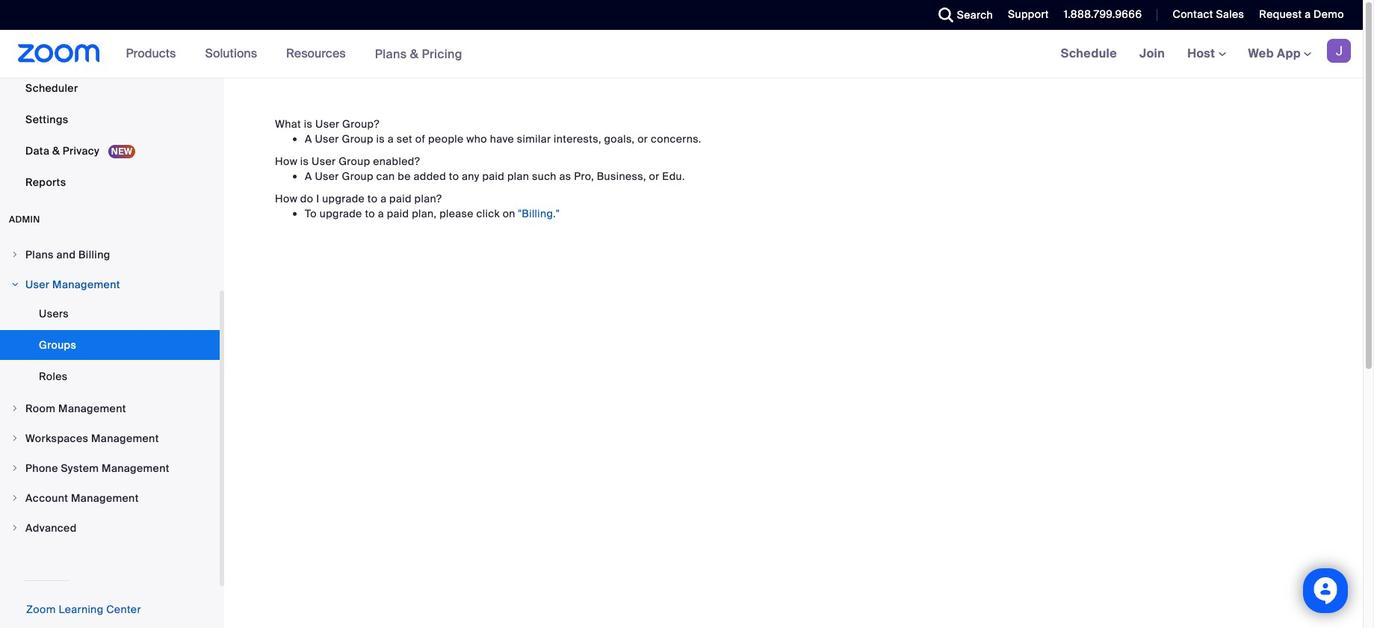 Task type: vqa. For each thing, say whether or not it's contained in the screenshot.
OUR to the right
no



Task type: describe. For each thing, give the bounding box(es) containing it.
to
[[305, 207, 317, 221]]

schedule link
[[1050, 30, 1129, 78]]

user management menu item
[[0, 271, 220, 299]]

user management menu
[[0, 299, 220, 393]]

2 vertical spatial paid
[[387, 207, 409, 221]]

request
[[1260, 7, 1302, 21]]

is for enabled?
[[300, 155, 309, 168]]

similar
[[517, 132, 551, 146]]

i
[[316, 192, 319, 206]]

right image for plans
[[10, 250, 19, 259]]

data
[[25, 144, 49, 158]]

personal menu menu
[[0, 0, 220, 199]]

web app
[[1249, 46, 1301, 61]]

or inside what is user group? a user group is a set of people who have similar interests, goals, or concerns.
[[638, 132, 648, 146]]

demo
[[1314, 7, 1345, 21]]

data & privacy link
[[0, 136, 220, 166]]

plans for plans & pricing
[[375, 46, 407, 62]]

1 vertical spatial group
[[339, 155, 370, 168]]

enabled?
[[373, 155, 420, 168]]

"billing."
[[518, 207, 560, 221]]

can
[[376, 170, 395, 183]]

host button
[[1188, 46, 1226, 61]]

search button
[[927, 0, 997, 30]]

user management
[[25, 278, 120, 292]]

web
[[1249, 46, 1274, 61]]

right image inside advanced menu item
[[10, 524, 19, 533]]

have
[[490, 132, 514, 146]]

pro,
[[574, 170, 594, 183]]

do
[[300, 192, 314, 206]]

roles link
[[0, 362, 220, 392]]

on
[[503, 207, 516, 221]]

2 vertical spatial group
[[342, 170, 374, 183]]

how do i upgrade to a paid plan? to upgrade to a paid plan, please click on "billing."
[[275, 192, 560, 221]]

side navigation navigation
[[0, 0, 224, 629]]

groups link
[[0, 330, 220, 360]]

users
[[39, 307, 69, 321]]

what
[[275, 117, 301, 131]]

room management menu item
[[0, 395, 220, 423]]

management for room management
[[58, 402, 126, 416]]

management for user management
[[52, 278, 120, 292]]

scheduler link
[[0, 73, 220, 103]]

admin
[[9, 214, 40, 226]]

"billing." link
[[518, 207, 560, 221]]

& for privacy
[[52, 144, 60, 158]]

management for account management
[[71, 492, 139, 505]]

advanced
[[25, 522, 77, 535]]

system
[[61, 462, 99, 475]]

join
[[1140, 46, 1165, 61]]

plans & pricing
[[375, 46, 463, 62]]

host
[[1188, 46, 1219, 61]]

0 vertical spatial upgrade
[[322, 192, 365, 206]]

plan
[[507, 170, 529, 183]]

how is user group enabled? a user group can be added to any paid plan such as pro, business, or edu.
[[275, 155, 685, 183]]

a inside what is user group? a user group is a set of people who have similar interests, goals, or concerns.
[[388, 132, 394, 146]]

billing
[[78, 248, 110, 262]]

added
[[414, 170, 446, 183]]

settings link
[[0, 105, 220, 135]]

group inside what is user group? a user group is a set of people who have similar interests, goals, or concerns.
[[342, 132, 374, 146]]

account management menu item
[[0, 484, 220, 513]]

management for workspaces management
[[91, 432, 159, 446]]

1.888.799.9666
[[1064, 7, 1143, 21]]

please
[[440, 207, 474, 221]]

right image for phone
[[10, 464, 19, 473]]

support
[[1008, 7, 1049, 21]]

roles
[[39, 370, 68, 383]]

center
[[106, 603, 141, 617]]

1 vertical spatial to
[[368, 192, 378, 206]]

or inside how is user group enabled? a user group can be added to any paid plan such as pro, business, or edu.
[[649, 170, 660, 183]]

phone system management
[[25, 462, 170, 475]]

join link
[[1129, 30, 1177, 78]]

1 vertical spatial is
[[376, 132, 385, 146]]

click
[[477, 207, 500, 221]]

contact
[[1173, 7, 1214, 21]]

edu.
[[663, 170, 685, 183]]

workspaces management
[[25, 432, 159, 446]]

privacy
[[63, 144, 99, 158]]

reports
[[25, 176, 66, 189]]

plans and billing
[[25, 248, 110, 262]]

products
[[126, 46, 176, 61]]

advanced menu item
[[0, 514, 220, 543]]

as
[[560, 170, 572, 183]]

right image for workspaces
[[10, 434, 19, 443]]

profile picture image
[[1328, 39, 1351, 63]]

banner containing products
[[0, 30, 1363, 78]]

set
[[397, 132, 413, 146]]

meetings navigation
[[1050, 30, 1363, 78]]

and
[[56, 248, 76, 262]]

plan,
[[412, 207, 437, 221]]

scheduler
[[25, 81, 78, 95]]

1 vertical spatial paid
[[390, 192, 412, 206]]

data & privacy
[[25, 144, 102, 158]]



Task type: locate. For each thing, give the bounding box(es) containing it.
right image inside the user management menu item
[[10, 280, 19, 289]]

such
[[532, 170, 557, 183]]

how down what
[[275, 155, 298, 168]]

0 vertical spatial to
[[449, 170, 459, 183]]

resources
[[286, 46, 346, 61]]

right image for account management
[[10, 494, 19, 503]]

banner
[[0, 30, 1363, 78]]

solutions
[[205, 46, 257, 61]]

1 horizontal spatial or
[[649, 170, 660, 183]]

upgrade right i
[[322, 192, 365, 206]]

management up advanced menu item on the left of page
[[71, 492, 139, 505]]

plans and billing menu item
[[0, 241, 220, 269]]

business,
[[597, 170, 646, 183]]

concerns.
[[651, 132, 702, 146]]

right image
[[10, 280, 19, 289], [10, 494, 19, 503]]

&
[[410, 46, 419, 62], [52, 144, 60, 158]]

1 how from the top
[[275, 155, 298, 168]]

admin menu menu
[[0, 241, 220, 544]]

right image inside workspaces management menu item
[[10, 434, 19, 443]]

0 horizontal spatial &
[[52, 144, 60, 158]]

a
[[305, 132, 312, 146], [305, 170, 312, 183]]

right image inside account management menu item
[[10, 494, 19, 503]]

room
[[25, 402, 56, 416]]

right image inside room management menu item
[[10, 404, 19, 413]]

what is user group? a user group is a set of people who have similar interests, goals, or concerns.
[[275, 117, 702, 146]]

request a demo
[[1260, 7, 1345, 21]]

groups
[[39, 339, 76, 352]]

right image left workspaces on the bottom of the page
[[10, 434, 19, 443]]

group?
[[342, 117, 380, 131]]

room management
[[25, 402, 126, 416]]

to inside how is user group enabled? a user group can be added to any paid plan such as pro, business, or edu.
[[449, 170, 459, 183]]

plan?
[[415, 192, 442, 206]]

paid left plan,
[[387, 207, 409, 221]]

2 vertical spatial to
[[365, 207, 375, 221]]

of
[[415, 132, 426, 146]]

to down can
[[368, 192, 378, 206]]

& right "data"
[[52, 144, 60, 158]]

0 vertical spatial how
[[275, 155, 298, 168]]

products button
[[126, 30, 183, 78]]

0 vertical spatial a
[[305, 132, 312, 146]]

1 right image from the top
[[10, 280, 19, 289]]

search
[[957, 8, 993, 22]]

right image inside 'phone system management' "menu item"
[[10, 464, 19, 473]]

plans for plans and billing
[[25, 248, 54, 262]]

zoom logo image
[[18, 44, 100, 63]]

0 horizontal spatial plans
[[25, 248, 54, 262]]

0 vertical spatial is
[[304, 117, 313, 131]]

sales
[[1217, 7, 1245, 21]]

solutions button
[[205, 30, 264, 78]]

management up workspaces management
[[58, 402, 126, 416]]

2 vertical spatial is
[[300, 155, 309, 168]]

product information navigation
[[115, 30, 474, 78]]

pricing
[[422, 46, 463, 62]]

0 vertical spatial right image
[[10, 280, 19, 289]]

how left do
[[275, 192, 298, 206]]

management down room management menu item
[[91, 432, 159, 446]]

& inside product information navigation
[[410, 46, 419, 62]]

1 vertical spatial a
[[305, 170, 312, 183]]

or
[[638, 132, 648, 146], [649, 170, 660, 183]]

how inside how do i upgrade to a paid plan? to upgrade to a paid plan, please click on "billing."
[[275, 192, 298, 206]]

2 a from the top
[[305, 170, 312, 183]]

0 vertical spatial group
[[342, 132, 374, 146]]

plans
[[375, 46, 407, 62], [25, 248, 54, 262]]

management down 'billing'
[[52, 278, 120, 292]]

phone system management menu item
[[0, 454, 220, 483]]

2 right image from the top
[[10, 404, 19, 413]]

who
[[467, 132, 487, 146]]

a inside how is user group enabled? a user group can be added to any paid plan such as pro, business, or edu.
[[305, 170, 312, 183]]

right image for room
[[10, 404, 19, 413]]

people
[[428, 132, 464, 146]]

support link
[[997, 0, 1053, 30], [1008, 7, 1049, 21]]

a inside what is user group? a user group is a set of people who have similar interests, goals, or concerns.
[[305, 132, 312, 146]]

phone
[[25, 462, 58, 475]]

1 vertical spatial or
[[649, 170, 660, 183]]

0 vertical spatial or
[[638, 132, 648, 146]]

learning
[[59, 603, 103, 617]]

plans & pricing link
[[375, 46, 463, 62], [375, 46, 463, 62]]

how inside how is user group enabled? a user group can be added to any paid plan such as pro, business, or edu.
[[275, 155, 298, 168]]

is inside how is user group enabled? a user group can be added to any paid plan such as pro, business, or edu.
[[300, 155, 309, 168]]

reports link
[[0, 167, 220, 197]]

1 vertical spatial upgrade
[[320, 207, 362, 221]]

a
[[1305, 7, 1311, 21], [388, 132, 394, 146], [381, 192, 387, 206], [378, 207, 384, 221]]

3 right image from the top
[[10, 434, 19, 443]]

right image
[[10, 250, 19, 259], [10, 404, 19, 413], [10, 434, 19, 443], [10, 464, 19, 473], [10, 524, 19, 533]]

right image left user management
[[10, 280, 19, 289]]

account
[[25, 492, 68, 505]]

app
[[1277, 46, 1301, 61]]

settings
[[25, 113, 68, 126]]

0 vertical spatial plans
[[375, 46, 407, 62]]

paid inside how is user group enabled? a user group can be added to any paid plan such as pro, business, or edu.
[[482, 170, 505, 183]]

group
[[342, 132, 374, 146], [339, 155, 370, 168], [342, 170, 374, 183]]

zoom learning center
[[26, 603, 141, 617]]

plans left and on the left
[[25, 248, 54, 262]]

1 vertical spatial &
[[52, 144, 60, 158]]

is right what
[[304, 117, 313, 131]]

management inside "menu item"
[[102, 462, 170, 475]]

or right goals,
[[638, 132, 648, 146]]

paid right the 'any'
[[482, 170, 505, 183]]

plans inside menu item
[[25, 248, 54, 262]]

to left the 'any'
[[449, 170, 459, 183]]

1 vertical spatial plans
[[25, 248, 54, 262]]

paid
[[482, 170, 505, 183], [390, 192, 412, 206], [387, 207, 409, 221]]

0 horizontal spatial or
[[638, 132, 648, 146]]

right image left phone
[[10, 464, 19, 473]]

users link
[[0, 299, 220, 329]]

management inside menu item
[[58, 402, 126, 416]]

be
[[398, 170, 411, 183]]

is
[[304, 117, 313, 131], [376, 132, 385, 146], [300, 155, 309, 168]]

user
[[315, 117, 340, 131], [315, 132, 339, 146], [312, 155, 336, 168], [315, 170, 339, 183], [25, 278, 50, 292]]

right image left room
[[10, 404, 19, 413]]

0 vertical spatial &
[[410, 46, 419, 62]]

how for how is user group enabled? a user group can be added to any paid plan such as pro, business, or edu.
[[275, 155, 298, 168]]

plans left pricing
[[375, 46, 407, 62]]

contact sales link
[[1162, 0, 1249, 30], [1173, 7, 1245, 21]]

schedule
[[1061, 46, 1118, 61]]

zoom learning center link
[[26, 603, 141, 617]]

& left pricing
[[410, 46, 419, 62]]

0 vertical spatial paid
[[482, 170, 505, 183]]

1 horizontal spatial plans
[[375, 46, 407, 62]]

5 right image from the top
[[10, 524, 19, 533]]

management
[[52, 278, 120, 292], [58, 402, 126, 416], [91, 432, 159, 446], [102, 462, 170, 475], [71, 492, 139, 505]]

how
[[275, 155, 298, 168], [275, 192, 298, 206]]

user inside menu item
[[25, 278, 50, 292]]

& inside personal menu menu
[[52, 144, 60, 158]]

1 right image from the top
[[10, 250, 19, 259]]

account management
[[25, 492, 139, 505]]

right image left advanced
[[10, 524, 19, 533]]

upgrade right to
[[320, 207, 362, 221]]

is left set
[[376, 132, 385, 146]]

how for how do i upgrade to a paid plan? to upgrade to a paid plan, please click on "billing."
[[275, 192, 298, 206]]

workspaces
[[25, 432, 88, 446]]

2 right image from the top
[[10, 494, 19, 503]]

1.888.799.9666 button
[[1053, 0, 1146, 30], [1064, 7, 1143, 21]]

management inside menu item
[[71, 492, 139, 505]]

to left plan,
[[365, 207, 375, 221]]

management up account management menu item
[[102, 462, 170, 475]]

or left edu.
[[649, 170, 660, 183]]

workspaces management menu item
[[0, 425, 220, 453]]

is up do
[[300, 155, 309, 168]]

web app button
[[1249, 46, 1312, 61]]

& for pricing
[[410, 46, 419, 62]]

2 how from the top
[[275, 192, 298, 206]]

4 right image from the top
[[10, 464, 19, 473]]

right image inside plans and billing menu item
[[10, 250, 19, 259]]

1 vertical spatial right image
[[10, 494, 19, 503]]

zoom
[[26, 603, 56, 617]]

goals,
[[604, 132, 635, 146]]

plans inside product information navigation
[[375, 46, 407, 62]]

resources button
[[286, 30, 353, 78]]

paid down be
[[390, 192, 412, 206]]

1 a from the top
[[305, 132, 312, 146]]

right image down admin
[[10, 250, 19, 259]]

right image for user management
[[10, 280, 19, 289]]

interests,
[[554, 132, 602, 146]]

right image left account
[[10, 494, 19, 503]]

any
[[462, 170, 480, 183]]

is for a
[[304, 117, 313, 131]]

contact sales
[[1173, 7, 1245, 21]]

1 horizontal spatial &
[[410, 46, 419, 62]]

1 vertical spatial how
[[275, 192, 298, 206]]



